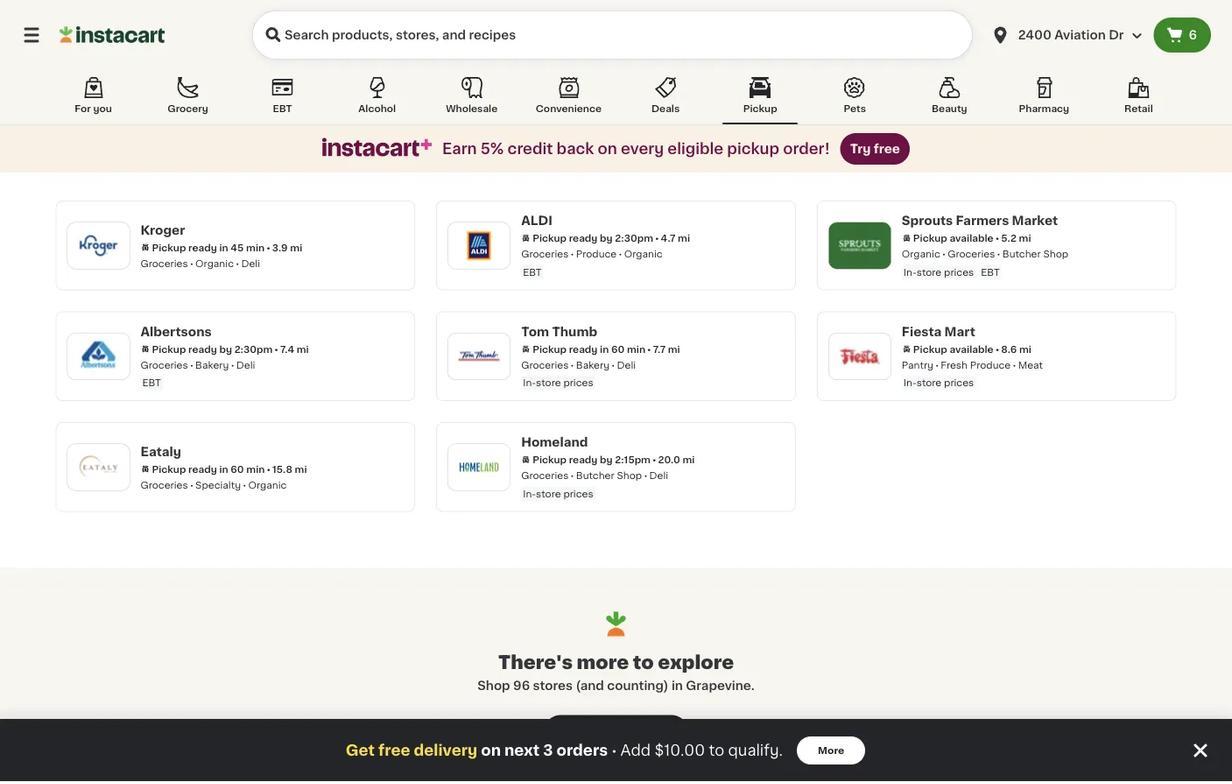 Task type: describe. For each thing, give the bounding box(es) containing it.
mi for fiesta mart
[[1020, 344, 1032, 354]]

groceries for groceries bakery deli ebt
[[141, 360, 188, 370]]

by for albertsons
[[219, 344, 232, 354]]

specialty
[[195, 480, 241, 489]]

in- inside the groceries bakery deli in-store prices
[[523, 378, 536, 388]]

2400 aviation dr button
[[980, 11, 1154, 60]]

pharmacy
[[1019, 104, 1070, 113]]

aviation
[[1055, 29, 1106, 41]]

2400 aviation dr button
[[990, 11, 1144, 60]]

ready for albertsons
[[188, 344, 217, 354]]

in- for homeland
[[523, 489, 536, 498]]

organic groceries butcher shop in-store prices ebt
[[902, 249, 1069, 277]]

2:30pm for aldi
[[615, 233, 653, 243]]

beauty button
[[912, 74, 988, 124]]

available for mart
[[950, 344, 994, 354]]

treatment tracker modal dialog
[[0, 719, 1233, 782]]

pickup for sprouts farmers market
[[914, 233, 948, 243]]

deli for groceries organic deli
[[241, 258, 260, 268]]

tom
[[521, 325, 549, 338]]

aldi logo image
[[457, 223, 502, 268]]

•
[[612, 744, 617, 758]]

pets
[[844, 104, 866, 113]]

mart
[[945, 325, 976, 338]]

sprouts farmers market
[[902, 215, 1058, 227]]

mi for sprouts farmers market
[[1019, 233, 1031, 243]]

grocery
[[168, 104, 208, 113]]

fiesta
[[902, 325, 942, 338]]

produce inside pantry fresh produce meat in-store prices
[[970, 360, 1011, 370]]

in for kroger
[[219, 242, 228, 252]]

2400 aviation dr
[[1019, 29, 1124, 41]]

organic inside groceries produce organic ebt
[[624, 249, 663, 259]]

organic down pickup ready in 45 min
[[195, 258, 234, 268]]

3.9 mi
[[272, 242, 303, 252]]

by for aldi
[[600, 233, 613, 243]]

7.7 mi
[[653, 344, 680, 354]]

explore
[[658, 653, 734, 672]]

in inside there's more to explore shop 96 stores (and counting) in grapevine.
[[672, 679, 683, 692]]

sprouts farmers market logo image
[[837, 223, 883, 268]]

retail
[[1125, 104, 1153, 113]]

3.9
[[272, 242, 288, 252]]

view all stores link
[[544, 715, 689, 750]]

view
[[570, 727, 601, 739]]

pets button
[[818, 74, 893, 124]]

earn
[[442, 141, 477, 156]]

5%
[[481, 141, 504, 156]]

stores inside there's more to explore shop 96 stores (and counting) in grapevine.
[[533, 679, 573, 692]]

96
[[513, 679, 530, 692]]

store for sprouts farmers market
[[917, 267, 942, 277]]

8.6 mi
[[1001, 344, 1032, 354]]

order!
[[783, 141, 830, 156]]

15.8
[[272, 464, 293, 474]]

mi for homeland
[[683, 455, 695, 465]]

2:30pm for albertsons
[[234, 344, 273, 354]]

Search field
[[252, 11, 973, 60]]

min for tom thumb
[[627, 344, 646, 354]]

to inside there's more to explore shop 96 stores (and counting) in grapevine.
[[633, 653, 654, 672]]

kroger
[[141, 224, 185, 236]]

pickup ready by 2:30pm for aldi
[[533, 233, 653, 243]]

groceries butcher shop deli in-store prices
[[521, 471, 669, 498]]

more
[[577, 653, 629, 672]]

ready for homeland
[[569, 455, 598, 465]]

you
[[93, 104, 112, 113]]

0 vertical spatial on
[[598, 141, 617, 156]]

convenience
[[536, 104, 602, 113]]

3
[[543, 743, 553, 758]]

every
[[621, 141, 664, 156]]

in- for sprouts farmers market
[[904, 267, 917, 277]]

instacart image
[[60, 25, 165, 46]]

produce inside groceries produce organic ebt
[[576, 249, 617, 259]]

fresh
[[941, 360, 968, 370]]

back
[[557, 141, 594, 156]]

groceries produce organic ebt
[[521, 249, 663, 277]]

to inside the treatment tracker modal dialog
[[709, 743, 725, 758]]

pickup ready in 60 min for tom thumb
[[533, 344, 646, 354]]

butcher inside organic groceries butcher shop in-store prices ebt
[[1003, 249, 1041, 259]]

eligible
[[668, 141, 724, 156]]

all
[[604, 727, 619, 739]]

eataly logo image
[[76, 444, 121, 490]]

ebt inside groceries bakery deli ebt
[[142, 378, 161, 388]]

7.7
[[653, 344, 666, 354]]

20.0
[[658, 455, 680, 465]]

free for get
[[378, 743, 410, 758]]

available for farmers
[[950, 233, 994, 243]]

20.0 mi
[[658, 455, 695, 465]]

retail button
[[1102, 74, 1177, 124]]

mi for kroger
[[290, 242, 303, 252]]

pickup for fiesta mart
[[914, 344, 948, 354]]

butcher inside groceries butcher shop deli in-store prices
[[576, 471, 615, 480]]

homeland logo image
[[457, 444, 502, 490]]

beauty
[[932, 104, 968, 113]]

4.7 mi
[[661, 233, 690, 243]]

prices inside the groceries bakery deli in-store prices
[[564, 378, 594, 388]]

deli for groceries bakery deli in-store prices
[[617, 360, 636, 370]]

ebt inside button
[[273, 104, 292, 113]]

for you button
[[56, 74, 131, 124]]

min for eataly
[[246, 464, 265, 474]]

pickup for albertsons
[[152, 344, 186, 354]]

mi for aldi
[[678, 233, 690, 243]]

pickup available for farmers
[[914, 233, 994, 243]]

pickup for homeland
[[533, 455, 567, 465]]

groceries for groceries bakery deli in-store prices
[[521, 360, 569, 370]]

ready for eataly
[[188, 464, 217, 474]]

store for fiesta mart
[[917, 378, 942, 388]]

groceries for groceries butcher shop deli in-store prices
[[521, 471, 569, 480]]

7.4 mi
[[280, 344, 309, 354]]

2400
[[1019, 29, 1052, 41]]

convenience button
[[529, 74, 609, 124]]

groceries for groceries organic deli
[[141, 258, 188, 268]]

groceries for groceries produce organic ebt
[[521, 249, 569, 259]]

grapevine.
[[686, 679, 755, 692]]

thumb
[[552, 325, 598, 338]]

wholesale
[[446, 104, 498, 113]]

next
[[505, 743, 540, 758]]

60 for tom thumb
[[611, 344, 625, 354]]

try
[[850, 143, 871, 155]]

pickup button
[[723, 74, 798, 124]]

by for homeland
[[600, 455, 613, 465]]

there's
[[498, 653, 573, 672]]

mi for tom thumb
[[668, 344, 680, 354]]

ebt button
[[245, 74, 320, 124]]

in- for fiesta mart
[[904, 378, 917, 388]]

for
[[75, 104, 91, 113]]

pharmacy button
[[1007, 74, 1082, 124]]

more
[[818, 746, 845, 756]]



Task type: locate. For each thing, give the bounding box(es) containing it.
0 horizontal spatial pickup ready by 2:30pm
[[152, 344, 273, 354]]

2:15pm
[[615, 455, 651, 465]]

0 horizontal spatial pickup ready in 60 min
[[152, 464, 265, 474]]

qualify.
[[728, 743, 783, 758]]

pickup available down "sprouts"
[[914, 233, 994, 243]]

groceries down eataly
[[141, 480, 188, 489]]

credit
[[508, 141, 553, 156]]

there's more to explore shop 96 stores (and counting) in grapevine.
[[478, 653, 755, 692]]

0 vertical spatial free
[[874, 143, 900, 155]]

pickup down eataly
[[152, 464, 186, 474]]

butcher down pickup ready by 2:15pm
[[576, 471, 615, 480]]

0 horizontal spatial bakery
[[195, 360, 229, 370]]

aldi
[[521, 215, 553, 227]]

0 horizontal spatial on
[[481, 743, 501, 758]]

prices down pickup ready by 2:15pm
[[564, 489, 594, 498]]

stores down "there's"
[[533, 679, 573, 692]]

mi for albertsons
[[297, 344, 309, 354]]

deli inside the groceries bakery deli in-store prices
[[617, 360, 636, 370]]

prices down sprouts farmers market
[[944, 267, 974, 277]]

prices inside pantry fresh produce meat in-store prices
[[944, 378, 974, 388]]

mi right 3.9
[[290, 242, 303, 252]]

pickup ready by 2:15pm
[[533, 455, 651, 465]]

2 bakery from the left
[[576, 360, 610, 370]]

1 vertical spatial pickup ready in 60 min
[[152, 464, 265, 474]]

groceries inside the groceries bakery deli in-store prices
[[521, 360, 569, 370]]

bakery down thumb
[[576, 360, 610, 370]]

by left the 2:15pm
[[600, 455, 613, 465]]

view all stores
[[570, 727, 663, 739]]

in- inside groceries butcher shop deli in-store prices
[[523, 489, 536, 498]]

2 pickup available from the top
[[914, 344, 994, 354]]

0 vertical spatial pickup ready by 2:30pm
[[533, 233, 653, 243]]

groceries down "aldi"
[[521, 249, 569, 259]]

in down explore
[[672, 679, 683, 692]]

organic inside organic groceries butcher shop in-store prices ebt
[[902, 249, 941, 259]]

for you
[[75, 104, 112, 113]]

pickup available
[[914, 233, 994, 243], [914, 344, 994, 354]]

1 horizontal spatial 2:30pm
[[615, 233, 653, 243]]

more button
[[797, 737, 866, 765]]

in up "specialty"
[[219, 464, 228, 474]]

organic
[[624, 249, 663, 259], [902, 249, 941, 259], [195, 258, 234, 268], [248, 480, 287, 489]]

store down tom thumb
[[536, 378, 561, 388]]

pickup ready in 60 min for eataly
[[152, 464, 265, 474]]

get free delivery on next 3 orders • add $10.00 to qualify.
[[346, 743, 783, 758]]

mi right 5.2
[[1019, 233, 1031, 243]]

ready for tom thumb
[[569, 344, 598, 354]]

mi right '15.8'
[[295, 464, 307, 474]]

in up the groceries bakery deli in-store prices
[[600, 344, 609, 354]]

store down "sprouts"
[[917, 267, 942, 277]]

pickup
[[743, 104, 778, 113], [533, 233, 567, 243], [914, 233, 948, 243], [152, 242, 186, 252], [152, 344, 186, 354], [533, 344, 567, 354], [914, 344, 948, 354], [533, 455, 567, 465], [152, 464, 186, 474]]

tom thumb
[[521, 325, 598, 338]]

deals button
[[628, 74, 704, 124]]

6
[[1189, 29, 1197, 41]]

pickup ready by 2:30pm
[[533, 233, 653, 243], [152, 344, 273, 354]]

stores up add
[[622, 727, 663, 739]]

shop down the 2:15pm
[[617, 471, 642, 480]]

1 horizontal spatial pickup ready in 60 min
[[533, 344, 646, 354]]

1 vertical spatial shop
[[617, 471, 642, 480]]

pickup ready by 2:30pm for albertsons
[[152, 344, 273, 354]]

prices down the fresh
[[944, 378, 974, 388]]

1 vertical spatial 2:30pm
[[234, 344, 273, 354]]

$10.00
[[655, 743, 705, 758]]

2 vertical spatial by
[[600, 455, 613, 465]]

1 horizontal spatial 60
[[611, 344, 625, 354]]

1 vertical spatial pickup ready by 2:30pm
[[152, 344, 273, 354]]

fiesta mart logo image
[[837, 334, 883, 379]]

groceries down homeland
[[521, 471, 569, 480]]

1 vertical spatial butcher
[[576, 471, 615, 480]]

tom thumb logo image
[[457, 334, 502, 379]]

produce up thumb
[[576, 249, 617, 259]]

pickup up pickup
[[743, 104, 778, 113]]

deli inside groceries butcher shop deli in-store prices
[[650, 471, 669, 480]]

deli inside groceries bakery deli ebt
[[236, 360, 255, 370]]

prices for sprouts farmers market
[[944, 267, 974, 277]]

60
[[611, 344, 625, 354], [231, 464, 244, 474]]

pickup ready by 2:30pm up groceries bakery deli ebt
[[152, 344, 273, 354]]

shop left 96
[[478, 679, 510, 692]]

mi right 20.0
[[683, 455, 695, 465]]

store inside pantry fresh produce meat in-store prices
[[917, 378, 942, 388]]

mi right 4.7
[[678, 233, 690, 243]]

1 pickup available from the top
[[914, 233, 994, 243]]

1 horizontal spatial bakery
[[576, 360, 610, 370]]

min left "7.7"
[[627, 344, 646, 354]]

shop inside there's more to explore shop 96 stores (and counting) in grapevine.
[[478, 679, 510, 692]]

1 vertical spatial min
[[627, 344, 646, 354]]

0 vertical spatial pickup available
[[914, 233, 994, 243]]

min for kroger
[[246, 242, 265, 252]]

store inside the groceries bakery deli in-store prices
[[536, 378, 561, 388]]

prices for fiesta mart
[[944, 378, 974, 388]]

0 vertical spatial available
[[950, 233, 994, 243]]

fiesta mart
[[902, 325, 976, 338]]

bakery for albertsons
[[195, 360, 229, 370]]

2:30pm
[[615, 233, 653, 243], [234, 344, 273, 354]]

0 horizontal spatial free
[[378, 743, 410, 758]]

in-
[[904, 267, 917, 277], [523, 378, 536, 388], [904, 378, 917, 388], [523, 489, 536, 498]]

groceries inside groceries produce organic ebt
[[521, 249, 569, 259]]

min left '15.8'
[[246, 464, 265, 474]]

store inside groceries butcher shop deli in-store prices
[[536, 489, 561, 498]]

in- inside organic groceries butcher shop in-store prices ebt
[[904, 267, 917, 277]]

albertsons logo image
[[76, 334, 121, 379]]

dr
[[1109, 29, 1124, 41]]

0 vertical spatial min
[[246, 242, 265, 252]]

60 left "7.7"
[[611, 344, 625, 354]]

counting)
[[607, 679, 669, 692]]

4.7
[[661, 233, 676, 243]]

bakery
[[195, 360, 229, 370], [576, 360, 610, 370]]

0 vertical spatial shop
[[1044, 249, 1069, 259]]

groceries for groceries specialty organic
[[141, 480, 188, 489]]

1 vertical spatial stores
[[622, 727, 663, 739]]

available down mart
[[950, 344, 994, 354]]

pickup down kroger on the left top
[[152, 242, 186, 252]]

pickup down "sprouts"
[[914, 233, 948, 243]]

pickup for tom thumb
[[533, 344, 567, 354]]

None search field
[[252, 11, 973, 60]]

groceries down sprouts farmers market
[[948, 249, 995, 259]]

pickup down homeland
[[533, 455, 567, 465]]

pantry fresh produce meat in-store prices
[[902, 360, 1043, 388]]

free right get on the bottom of the page
[[378, 743, 410, 758]]

shop down market
[[1044, 249, 1069, 259]]

in- down the pantry
[[904, 378, 917, 388]]

groceries specialty organic
[[141, 480, 287, 489]]

1 horizontal spatial produce
[[970, 360, 1011, 370]]

deli
[[241, 258, 260, 268], [236, 360, 255, 370], [617, 360, 636, 370], [650, 471, 669, 480]]

ready up groceries produce organic ebt
[[569, 233, 598, 243]]

store inside organic groceries butcher shop in-store prices ebt
[[917, 267, 942, 277]]

pickup for aldi
[[533, 233, 567, 243]]

organic down '15.8'
[[248, 480, 287, 489]]

prices down thumb
[[564, 378, 594, 388]]

earn 5% credit back on every eligible pickup order!
[[442, 141, 830, 156]]

by up groceries bakery deli ebt
[[219, 344, 232, 354]]

store
[[917, 267, 942, 277], [536, 378, 561, 388], [917, 378, 942, 388], [536, 489, 561, 498]]

pickup for eataly
[[152, 464, 186, 474]]

1 horizontal spatial to
[[709, 743, 725, 758]]

pickup ready in 60 min down thumb
[[533, 344, 646, 354]]

1 vertical spatial 60
[[231, 464, 244, 474]]

by
[[600, 233, 613, 243], [219, 344, 232, 354], [600, 455, 613, 465]]

ready for kroger
[[188, 242, 217, 252]]

store down homeland
[[536, 489, 561, 498]]

butcher
[[1003, 249, 1041, 259], [576, 471, 615, 480]]

groceries
[[521, 249, 569, 259], [948, 249, 995, 259], [141, 258, 188, 268], [141, 360, 188, 370], [521, 360, 569, 370], [521, 471, 569, 480], [141, 480, 188, 489]]

deals
[[652, 104, 680, 113]]

0 vertical spatial produce
[[576, 249, 617, 259]]

prices inside groceries butcher shop deli in-store prices
[[564, 489, 594, 498]]

alcohol button
[[340, 74, 415, 124]]

45
[[231, 242, 244, 252]]

stores
[[533, 679, 573, 692], [622, 727, 663, 739]]

pickup ready in 45 min
[[152, 242, 265, 252]]

groceries down kroger on the left top
[[141, 258, 188, 268]]

1 horizontal spatial stores
[[622, 727, 663, 739]]

bakery inside the groceries bakery deli in-store prices
[[576, 360, 610, 370]]

15.8 mi
[[272, 464, 307, 474]]

0 horizontal spatial to
[[633, 653, 654, 672]]

store for homeland
[[536, 489, 561, 498]]

try free
[[850, 143, 900, 155]]

0 horizontal spatial shop
[[478, 679, 510, 692]]

1 horizontal spatial free
[[874, 143, 900, 155]]

grocery button
[[150, 74, 226, 124]]

store down the pantry
[[917, 378, 942, 388]]

5.2 mi
[[1001, 233, 1031, 243]]

mi right "7.7"
[[668, 344, 680, 354]]

2:30pm left 4.7
[[615, 233, 653, 243]]

groceries down the albertsons
[[141, 360, 188, 370]]

2:30pm left 7.4
[[234, 344, 273, 354]]

1 horizontal spatial shop
[[617, 471, 642, 480]]

pickup available for mart
[[914, 344, 994, 354]]

ebt inside organic groceries butcher shop in-store prices ebt
[[981, 267, 1000, 277]]

pickup for kroger
[[152, 242, 186, 252]]

pickup available up the fresh
[[914, 344, 994, 354]]

0 vertical spatial 2:30pm
[[615, 233, 653, 243]]

0 vertical spatial 60
[[611, 344, 625, 354]]

free inside "button"
[[874, 143, 900, 155]]

free right try
[[874, 143, 900, 155]]

groceries inside organic groceries butcher shop in-store prices ebt
[[948, 249, 995, 259]]

on inside the treatment tracker modal dialog
[[481, 743, 501, 758]]

farmers
[[956, 215, 1009, 227]]

1 vertical spatial produce
[[970, 360, 1011, 370]]

ready up groceries specialty organic
[[188, 464, 217, 474]]

albertsons
[[141, 325, 212, 338]]

eataly
[[141, 445, 181, 457]]

on right 'back'
[[598, 141, 617, 156]]

on left next
[[481, 743, 501, 758]]

bakery inside groceries bakery deli ebt
[[195, 360, 229, 370]]

groceries inside groceries butcher shop deli in-store prices
[[521, 471, 569, 480]]

min right "45"
[[246, 242, 265, 252]]

in- inside pantry fresh produce meat in-store prices
[[904, 378, 917, 388]]

shop categories tab list
[[56, 74, 1177, 124]]

wholesale button
[[434, 74, 510, 124]]

get
[[346, 743, 375, 758]]

0 vertical spatial stores
[[533, 679, 573, 692]]

groceries down tom
[[521, 360, 569, 370]]

0 vertical spatial by
[[600, 233, 613, 243]]

1 vertical spatial by
[[219, 344, 232, 354]]

to right $10.00
[[709, 743, 725, 758]]

2 vertical spatial shop
[[478, 679, 510, 692]]

2 vertical spatial min
[[246, 464, 265, 474]]

shop inside groceries butcher shop deli in-store prices
[[617, 471, 642, 480]]

1 horizontal spatial on
[[598, 141, 617, 156]]

1 bakery from the left
[[195, 360, 229, 370]]

market
[[1012, 215, 1058, 227]]

meat
[[1018, 360, 1043, 370]]

by up groceries produce organic ebt
[[600, 233, 613, 243]]

stores inside 'button'
[[622, 727, 663, 739]]

0 horizontal spatial produce
[[576, 249, 617, 259]]

1 vertical spatial on
[[481, 743, 501, 758]]

pickup down "aldi"
[[533, 233, 567, 243]]

1 vertical spatial to
[[709, 743, 725, 758]]

ebt
[[273, 104, 292, 113], [523, 267, 542, 277], [981, 267, 1000, 277], [142, 378, 161, 388]]

available down sprouts farmers market
[[950, 233, 994, 243]]

pickup inside button
[[743, 104, 778, 113]]

pickup ready by 2:30pm up groceries produce organic ebt
[[533, 233, 653, 243]]

7.4
[[280, 344, 294, 354]]

orders
[[557, 743, 608, 758]]

0 horizontal spatial 60
[[231, 464, 244, 474]]

free inside the treatment tracker modal dialog
[[378, 743, 410, 758]]

60 up "specialty"
[[231, 464, 244, 474]]

in- down "sprouts"
[[904, 267, 917, 277]]

1 horizontal spatial butcher
[[1003, 249, 1041, 259]]

view all stores button
[[544, 715, 689, 750]]

60 for eataly
[[231, 464, 244, 474]]

6 button
[[1154, 18, 1212, 53]]

organic down "sprouts"
[[902, 249, 941, 259]]

pickup down the albertsons
[[152, 344, 186, 354]]

groceries bakery deli ebt
[[141, 360, 255, 388]]

1 vertical spatial free
[[378, 743, 410, 758]]

1 vertical spatial pickup available
[[914, 344, 994, 354]]

ready up groceries butcher shop deli in-store prices
[[569, 455, 598, 465]]

in
[[219, 242, 228, 252], [600, 344, 609, 354], [219, 464, 228, 474], [672, 679, 683, 692]]

free for try
[[874, 143, 900, 155]]

8.6
[[1001, 344, 1017, 354]]

0 horizontal spatial stores
[[533, 679, 573, 692]]

ready up groceries organic deli
[[188, 242, 217, 252]]

prices for homeland
[[564, 489, 594, 498]]

kroger logo image
[[76, 223, 121, 268]]

bakery for tom thumb
[[576, 360, 610, 370]]

mi for eataly
[[295, 464, 307, 474]]

to up counting)
[[633, 653, 654, 672]]

in- down tom
[[523, 378, 536, 388]]

mi right 8.6
[[1020, 344, 1032, 354]]

mi right 7.4
[[297, 344, 309, 354]]

in for tom thumb
[[600, 344, 609, 354]]

0 horizontal spatial 2:30pm
[[234, 344, 273, 354]]

deli for groceries bakery deli ebt
[[236, 360, 255, 370]]

ready up groceries bakery deli ebt
[[188, 344, 217, 354]]

available
[[950, 233, 994, 243], [950, 344, 994, 354]]

free
[[874, 143, 900, 155], [378, 743, 410, 758]]

ready down thumb
[[569, 344, 598, 354]]

0 vertical spatial butcher
[[1003, 249, 1041, 259]]

0 vertical spatial to
[[633, 653, 654, 672]]

in left "45"
[[219, 242, 228, 252]]

homeland
[[521, 436, 588, 449]]

prices inside organic groceries butcher shop in-store prices ebt
[[944, 267, 974, 277]]

produce down 8.6
[[970, 360, 1011, 370]]

0 vertical spatial pickup ready in 60 min
[[533, 344, 646, 354]]

organic down 4.7
[[624, 249, 663, 259]]

ready for aldi
[[569, 233, 598, 243]]

ebt inside groceries produce organic ebt
[[523, 267, 542, 277]]

0 horizontal spatial butcher
[[576, 471, 615, 480]]

shop inside organic groceries butcher shop in-store prices ebt
[[1044, 249, 1069, 259]]

pickup ready in 60 min up groceries specialty organic
[[152, 464, 265, 474]]

butcher down 5.2 mi
[[1003, 249, 1041, 259]]

pickup down fiesta mart
[[914, 344, 948, 354]]

1 vertical spatial available
[[950, 344, 994, 354]]

pantry
[[902, 360, 934, 370]]

produce
[[576, 249, 617, 259], [970, 360, 1011, 370]]

alcohol
[[358, 104, 396, 113]]

in- right homeland logo
[[523, 489, 536, 498]]

2 horizontal spatial shop
[[1044, 249, 1069, 259]]

groceries inside groceries bakery deli ebt
[[141, 360, 188, 370]]

bakery down the albertsons
[[195, 360, 229, 370]]

5.2
[[1001, 233, 1017, 243]]

1 available from the top
[[950, 233, 994, 243]]

pickup down tom thumb
[[533, 344, 567, 354]]

2 available from the top
[[950, 344, 994, 354]]

in for eataly
[[219, 464, 228, 474]]

to
[[633, 653, 654, 672], [709, 743, 725, 758]]

1 horizontal spatial pickup ready by 2:30pm
[[533, 233, 653, 243]]



Task type: vqa. For each thing, say whether or not it's contained in the screenshot.
Shop inside the Organic Groceries Butcher Shop In-store prices EBT
yes



